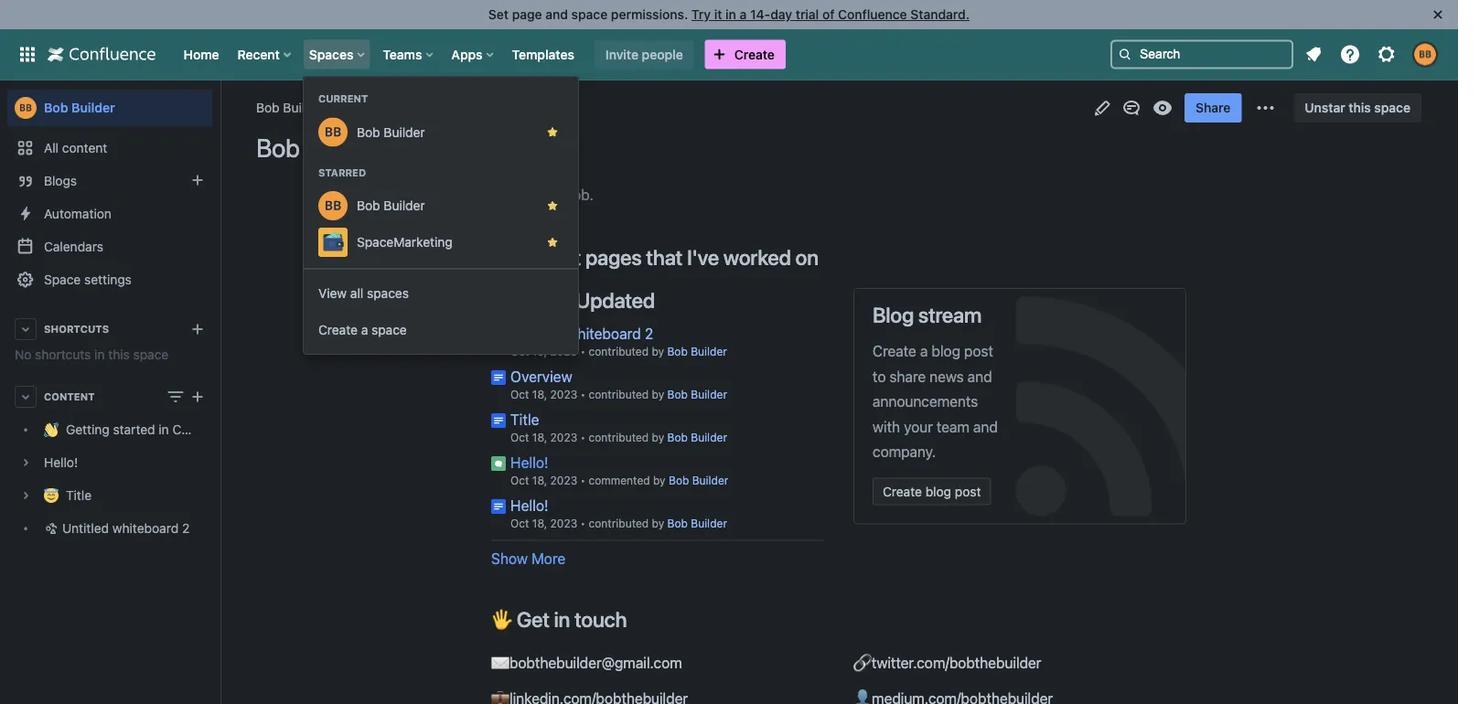 Task type: locate. For each thing, give the bounding box(es) containing it.
in
[[726, 7, 737, 22], [94, 347, 105, 362], [159, 422, 169, 437], [554, 607, 570, 632]]

tree containing getting started in confluence
[[7, 414, 240, 545]]

hello!
[[511, 454, 549, 471], [44, 455, 78, 470], [511, 497, 549, 514]]

all content
[[44, 140, 107, 156]]

recent right home
[[238, 47, 280, 62]]

templates
[[512, 47, 575, 62]]

blog inside button
[[926, 484, 952, 499]]

create for create a blog post to share news and announcements with your team and company.
[[873, 343, 917, 360]]

hello! inside hello! oct 18, 2023 • commented by bob builder
[[511, 454, 549, 471]]

2023 inside title oct 18, 2023 • contributed by bob builder
[[551, 432, 578, 444]]

• right 19,
[[581, 346, 586, 358]]

content
[[62, 140, 107, 156]]

in for getting started in confluence
[[159, 422, 169, 437]]

hello! for hello! oct 18, 2023 • commented by bob builder
[[511, 454, 549, 471]]

• inside hello! oct 18, 2023 • contributed by bob builder
[[581, 518, 586, 530]]

and
[[546, 7, 568, 22], [968, 368, 993, 385], [974, 418, 998, 435]]

2023
[[551, 346, 578, 358], [551, 389, 578, 401], [551, 432, 578, 444], [551, 475, 578, 487], [551, 518, 578, 530]]

post inside 'create a blog post to share news and announcements with your team and company.'
[[965, 343, 994, 360]]

1 vertical spatial whiteboard
[[112, 521, 179, 536]]

• up hello! oct 18, 2023 • commented by bob builder
[[581, 432, 586, 444]]

0 vertical spatial post
[[965, 343, 994, 360]]

worked
[[724, 245, 791, 270]]

0 horizontal spatial a
[[361, 323, 368, 338]]

1 horizontal spatial whiteboard
[[567, 325, 641, 342]]

people
[[642, 47, 683, 62]]

0 vertical spatial whiteboard
[[567, 325, 641, 342]]

oct
[[511, 346, 529, 358], [511, 389, 529, 401], [511, 432, 529, 444], [511, 475, 529, 487], [511, 518, 529, 530]]

by inside hello! oct 18, 2023 • commented by bob builder
[[653, 475, 666, 487]]

stream
[[919, 303, 982, 328]]

1 oct from the top
[[511, 346, 529, 358]]

post down team
[[955, 484, 982, 499]]

hello.
[[491, 186, 529, 203]]

1 horizontal spatial a
[[740, 7, 747, 22]]

oct inside hello! oct 18, 2023 • commented by bob builder
[[511, 475, 529, 487]]

updated
[[576, 288, 655, 313]]

whiteboard inside untitled whiteboard 2 oct 19, 2023 • contributed by bob builder
[[567, 325, 641, 342]]

no
[[15, 347, 31, 362]]

2 inside untitled whiteboard 2 oct 19, 2023 • contributed by bob builder
[[645, 325, 654, 342]]

create inside 'create a blog post to share news and announcements with your team and company.'
[[873, 343, 917, 360]]

create a blog image
[[187, 169, 209, 191]]

0 horizontal spatial title
[[66, 488, 92, 503]]

4 contributed from the top
[[589, 518, 649, 530]]

0 horizontal spatial untitled
[[62, 521, 109, 536]]

2 • from the top
[[581, 389, 586, 401]]

unstar this space image right i
[[545, 199, 560, 213]]

stop watching image
[[1152, 97, 1174, 119]]

0 horizontal spatial recent
[[238, 47, 280, 62]]

untitled inside space element
[[62, 521, 109, 536]]

• for hello! oct 18, 2023 • contributed by bob builder
[[581, 518, 586, 530]]

2023 right 19,
[[551, 346, 578, 358]]

hello! inside tree
[[44, 455, 78, 470]]

bob
[[44, 100, 68, 115], [256, 100, 280, 115], [357, 124, 380, 140], [256, 133, 300, 163], [357, 198, 380, 213], [668, 346, 688, 358], [668, 389, 688, 401], [668, 432, 688, 444], [669, 475, 690, 487], [668, 518, 688, 530]]

2023 up hello! oct 18, 2023 • commented by bob builder
[[551, 432, 578, 444]]

• inside overview oct 18, 2023 • contributed by bob builder
[[581, 389, 586, 401]]

2023 inside hello! oct 18, 2023 • commented by bob builder
[[551, 475, 578, 487]]

contributed up hello! oct 18, 2023 • commented by bob builder
[[589, 432, 649, 444]]

0 vertical spatial blog
[[932, 343, 961, 360]]

whiteboard
[[567, 325, 641, 342], [112, 521, 179, 536]]

hello! link up show more
[[511, 497, 549, 514]]

hello! down overview link
[[511, 454, 549, 471]]

bob builder
[[44, 100, 115, 115], [256, 100, 325, 115], [357, 124, 425, 140], [256, 133, 381, 163], [357, 198, 425, 213]]

0 horizontal spatial confluence
[[173, 422, 240, 437]]

hello! oct 18, 2023 • commented by bob builder
[[511, 454, 729, 487]]

2 inside tree
[[182, 521, 190, 536]]

whiteboard inside tree
[[112, 521, 179, 536]]

this down 'shortcuts' dropdown button
[[108, 347, 130, 362]]

hello! link down overview link
[[511, 454, 549, 471]]

3 contributed from the top
[[589, 432, 649, 444]]

create down 14-
[[735, 47, 775, 62]]

4 18, from the top
[[533, 518, 548, 530]]

• down hello! oct 18, 2023 • commented by bob builder
[[581, 518, 586, 530]]

hello! down getting
[[44, 455, 78, 470]]

0 vertical spatial 2
[[645, 325, 654, 342]]

by up overview oct 18, 2023 • contributed by bob builder
[[652, 346, 665, 358]]

1 unstar this space image from the top
[[545, 125, 560, 140]]

0 horizontal spatial this
[[108, 347, 130, 362]]

twitter.com/bobthebuilder
[[872, 655, 1042, 672]]

and right page
[[546, 7, 568, 22]]

a left 14-
[[740, 7, 747, 22]]

help icon image
[[1340, 43, 1362, 65]]

0 vertical spatial this
[[1349, 100, 1372, 115]]

create for create blog post
[[883, 484, 923, 499]]

contributed inside hello! oct 18, 2023 • contributed by bob builder
[[589, 518, 649, 530]]

by
[[652, 346, 665, 358], [652, 389, 665, 401], [652, 432, 665, 444], [653, 475, 666, 487], [652, 518, 665, 530]]

unstar this space image down am
[[545, 235, 560, 250]]

oct for overview oct 18, 2023 • contributed by bob builder
[[511, 389, 529, 401]]

in right started
[[159, 422, 169, 437]]

2023 up more
[[551, 518, 578, 530]]

whiteboard for untitled whiteboard 2
[[112, 521, 179, 536]]

18, inside overview oct 18, 2023 • contributed by bob builder
[[533, 389, 548, 401]]

global element
[[11, 29, 1107, 80]]

edit this page image
[[1092, 97, 1114, 119]]

18, inside hello! oct 18, 2023 • contributed by bob builder
[[533, 518, 548, 530]]

blog stream
[[873, 303, 982, 328]]

create
[[735, 47, 775, 62], [319, 323, 358, 338], [873, 343, 917, 360], [883, 484, 923, 499]]

of
[[823, 7, 835, 22]]

by up hello! oct 18, 2023 • commented by bob builder
[[652, 432, 665, 444]]

0 vertical spatial title
[[511, 411, 539, 428]]

create down the "view"
[[319, 323, 358, 338]]

getting started in confluence link
[[7, 414, 240, 447]]

5 2023 from the top
[[551, 518, 578, 530]]

bob builder up all content at the left
[[44, 100, 115, 115]]

group containing view all spaces
[[304, 268, 578, 354]]

blogs link
[[7, 165, 212, 198]]

announcements
[[873, 393, 978, 410]]

1 vertical spatial unstar this space image
[[545, 199, 560, 213]]

standard.
[[911, 7, 970, 22]]

Search field
[[1111, 40, 1294, 69]]

2 vertical spatial unstar this space image
[[545, 235, 560, 250]]

bob.
[[564, 186, 594, 203]]

2 oct from the top
[[511, 389, 529, 401]]

and right the news
[[968, 368, 993, 385]]

📄 recent pages that i've worked on
[[491, 245, 819, 270]]

builder inside overview oct 18, 2023 • contributed by bob builder
[[691, 389, 728, 401]]

2023 inside hello! oct 18, 2023 • contributed by bob builder
[[551, 518, 578, 530]]

more actions image
[[1255, 97, 1277, 119]]

1 • from the top
[[581, 346, 586, 358]]

2 horizontal spatial a
[[921, 343, 928, 360]]

oct inside hello! oct 18, 2023 • contributed by bob builder
[[511, 518, 529, 530]]

oct inside title oct 18, 2023 • contributed by bob builder
[[511, 432, 529, 444]]

builder inside hello! oct 18, 2023 • contributed by bob builder
[[691, 518, 728, 530]]

by down hello! oct 18, 2023 • commented by bob builder
[[652, 518, 665, 530]]

1 horizontal spatial title link
[[511, 411, 539, 428]]

2 2023 from the top
[[551, 389, 578, 401]]

oct inside overview oct 18, 2023 • contributed by bob builder
[[511, 389, 529, 401]]

bobthebuilder@gmail.com
[[510, 655, 682, 672]]

bob inside space element
[[44, 100, 68, 115]]

hello! link for hello! oct 18, 2023 • contributed by bob builder
[[511, 497, 549, 514]]

share
[[890, 368, 926, 385]]

hello! for hello!
[[44, 455, 78, 470]]

banner containing home
[[0, 29, 1459, 81]]

hello! oct 18, 2023 • contributed by bob builder
[[511, 497, 728, 530]]

and right team
[[974, 418, 998, 435]]

title inside tree
[[66, 488, 92, 503]]

tree inside space element
[[7, 414, 240, 545]]

space element
[[0, 81, 240, 705]]

•
[[581, 346, 586, 358], [581, 389, 586, 401], [581, 432, 586, 444], [581, 475, 586, 487], [581, 518, 586, 530]]

blog up the news
[[932, 343, 961, 360]]

builder
[[71, 100, 115, 115], [283, 100, 325, 115], [384, 124, 425, 140], [305, 133, 381, 163], [384, 198, 425, 213], [691, 346, 728, 358], [691, 389, 728, 401], [691, 432, 728, 444], [693, 475, 729, 487], [691, 518, 728, 530]]

title down overview link
[[511, 411, 539, 428]]

confluence down "create content" image
[[173, 422, 240, 437]]

0 horizontal spatial title link
[[7, 480, 212, 513]]

hello! link down getting
[[7, 447, 212, 480]]

all
[[350, 286, 364, 301]]

bob inside untitled whiteboard 2 oct 19, 2023 • contributed by bob builder
[[668, 346, 688, 358]]

hello! link
[[7, 447, 212, 480], [511, 454, 549, 471], [511, 497, 549, 514]]

untitled for untitled whiteboard 2 oct 19, 2023 • contributed by bob builder
[[511, 325, 563, 342]]

4 • from the top
[[581, 475, 586, 487]]

contributed inside title oct 18, 2023 • contributed by bob builder
[[589, 432, 649, 444]]

space settings
[[44, 272, 132, 287]]

by inside hello! oct 18, 2023 • contributed by bob builder
[[652, 518, 665, 530]]

1 horizontal spatial 2
[[645, 325, 654, 342]]

2023 inside overview oct 18, 2023 • contributed by bob builder
[[551, 389, 578, 401]]

getting started in confluence
[[66, 422, 240, 437]]

0 vertical spatial confluence
[[838, 7, 908, 22]]

unstar this space image
[[545, 125, 560, 140], [545, 199, 560, 213], [545, 235, 560, 250]]

group
[[304, 268, 578, 354]]

title link up untitled whiteboard 2
[[7, 480, 212, 513]]

2023 for hello! oct 18, 2023 • contributed by bob builder
[[551, 518, 578, 530]]

1 vertical spatial 2
[[182, 521, 190, 536]]

3 18, from the top
[[533, 475, 548, 487]]

create for create
[[735, 47, 775, 62]]

create a space button
[[304, 312, 578, 349]]

add shortcut image
[[187, 319, 209, 340]]

by inside title oct 18, 2023 • contributed by bob builder
[[652, 432, 665, 444]]

copy image
[[625, 608, 647, 630]]

a inside the create a space popup button
[[361, 323, 368, 338]]

overview link
[[511, 368, 573, 385]]

untitled
[[511, 325, 563, 342], [62, 521, 109, 536]]

18, inside title oct 18, 2023 • contributed by bob builder
[[533, 432, 548, 444]]

2 contributed from the top
[[589, 389, 649, 401]]

in down 'shortcuts' dropdown button
[[94, 347, 105, 362]]

all
[[44, 140, 59, 156]]

in right get
[[554, 607, 570, 632]]

banner
[[0, 29, 1459, 81]]

no shortcuts in this space
[[15, 347, 169, 362]]

content button
[[7, 381, 212, 414]]

create inside "dropdown button"
[[735, 47, 775, 62]]

calendars
[[44, 239, 103, 254]]

0 vertical spatial recent
[[238, 47, 280, 62]]

this
[[1349, 100, 1372, 115], [108, 347, 130, 362]]

create inside popup button
[[319, 323, 358, 338]]

blog down company.
[[926, 484, 952, 499]]

• for overview oct 18, 2023 • contributed by bob builder
[[581, 389, 586, 401]]

18, for hello! oct 18, 2023 • contributed by bob builder
[[533, 518, 548, 530]]

unstar this space image up am
[[545, 125, 560, 140]]

a down view all spaces
[[361, 323, 368, 338]]

1 horizontal spatial untitled
[[511, 325, 563, 342]]

5 • from the top
[[581, 518, 586, 530]]

0 vertical spatial a
[[740, 7, 747, 22]]

1 vertical spatial confluence
[[173, 422, 240, 437]]

0 horizontal spatial untitled whiteboard 2 link
[[7, 513, 212, 545]]

trial
[[796, 7, 819, 22]]

title for title
[[66, 488, 92, 503]]

19,
[[533, 346, 547, 358]]

• up title oct 18, 2023 • contributed by bob builder
[[581, 389, 586, 401]]

blog
[[873, 303, 914, 328]]

teams
[[383, 47, 422, 62]]

2 vertical spatial a
[[921, 343, 928, 360]]

• inside hello! oct 18, 2023 • commented by bob builder
[[581, 475, 586, 487]]

18,
[[533, 389, 548, 401], [533, 432, 548, 444], [533, 475, 548, 487], [533, 518, 548, 530]]

a inside 'create a blog post to share news and announcements with your team and company.'
[[921, 343, 928, 360]]

1 horizontal spatial this
[[1349, 100, 1372, 115]]

0 vertical spatial untitled
[[511, 325, 563, 342]]

4 2023 from the top
[[551, 475, 578, 487]]

automation
[[44, 206, 112, 221]]

this right unstar
[[1349, 100, 1372, 115]]

create down company.
[[883, 484, 923, 499]]

invite people
[[606, 47, 683, 62]]

by for title oct 18, 2023 • contributed by bob builder
[[652, 432, 665, 444]]

3 oct from the top
[[511, 432, 529, 444]]

space down the settings icon
[[1375, 100, 1411, 115]]

recent up recently
[[517, 245, 581, 270]]

18, for title oct 18, 2023 • contributed by bob builder
[[533, 432, 548, 444]]

space down spaces
[[372, 323, 407, 338]]

1 horizontal spatial untitled whiteboard 2 link
[[511, 325, 654, 342]]

by right 'commented'
[[653, 475, 666, 487]]

post down "stream"
[[965, 343, 994, 360]]

create inside button
[[883, 484, 923, 499]]

contributed
[[589, 346, 649, 358], [589, 389, 649, 401], [589, 432, 649, 444], [589, 518, 649, 530]]

1 contributed from the top
[[589, 346, 649, 358]]

create content image
[[187, 386, 209, 408]]

hello! link for hello! oct 18, 2023 • commented by bob builder
[[511, 454, 549, 471]]

1 vertical spatial and
[[968, 368, 993, 385]]

overview oct 18, 2023 • contributed by bob builder
[[511, 368, 728, 401]]

space settings link
[[7, 264, 212, 297]]

settings
[[84, 272, 132, 287]]

1 vertical spatial untitled
[[62, 521, 109, 536]]

• inside title oct 18, 2023 • contributed by bob builder
[[581, 432, 586, 444]]

blogs
[[44, 173, 77, 189]]

hello. i am bob.
[[491, 186, 594, 203]]

3 unstar this space image from the top
[[545, 235, 560, 250]]

confluence right of
[[838, 7, 908, 22]]

create up share
[[873, 343, 917, 360]]

bob builder up "spacemarketing"
[[357, 198, 425, 213]]

2023 for overview oct 18, 2023 • contributed by bob builder
[[551, 389, 578, 401]]

shortcuts
[[35, 347, 91, 362]]

contributed up overview oct 18, 2023 • contributed by bob builder
[[589, 346, 649, 358]]

bob inside hello! oct 18, 2023 • contributed by bob builder
[[668, 518, 688, 530]]

contributed inside overview oct 18, 2023 • contributed by bob builder
[[589, 389, 649, 401]]

by inside untitled whiteboard 2 oct 19, 2023 • contributed by bob builder
[[652, 346, 665, 358]]

settings icon image
[[1377, 43, 1399, 65]]

blog inside 'create a blog post to share news and announcements with your team and company.'
[[932, 343, 961, 360]]

builder inside the starred element
[[384, 198, 425, 213]]

create blog post button
[[873, 478, 992, 506]]

in for 🖐 get in touch
[[554, 607, 570, 632]]

i've
[[687, 245, 719, 270]]

0 horizontal spatial whiteboard
[[112, 521, 179, 536]]

untitled inside untitled whiteboard 2 oct 19, 2023 • contributed by bob builder
[[511, 325, 563, 342]]

0 horizontal spatial 2
[[182, 521, 190, 536]]

0 vertical spatial title link
[[511, 411, 539, 428]]

title for title oct 18, 2023 • contributed by bob builder
[[511, 411, 539, 428]]

2023 left 'commented'
[[551, 475, 578, 487]]

• left 'commented'
[[581, 475, 586, 487]]

hello! up show more
[[511, 497, 549, 514]]

5 oct from the top
[[511, 518, 529, 530]]

title link down overview link
[[511, 411, 539, 428]]

title inside title oct 18, 2023 • contributed by bob builder
[[511, 411, 539, 428]]

by for hello! oct 18, 2023 • contributed by bob builder
[[652, 518, 665, 530]]

3 2023 from the top
[[551, 432, 578, 444]]

2 18, from the top
[[533, 432, 548, 444]]

copy image
[[817, 246, 839, 268]]

a for create a blog post to share news and announcements with your team and company.
[[921, 343, 928, 360]]

3 • from the top
[[581, 432, 586, 444]]

1 vertical spatial a
[[361, 323, 368, 338]]

started
[[113, 422, 155, 437]]

1 vertical spatial post
[[955, 484, 982, 499]]

1 vertical spatial this
[[108, 347, 130, 362]]

contributed up title oct 18, 2023 • contributed by bob builder
[[589, 389, 649, 401]]

this inside space element
[[108, 347, 130, 362]]

confluence image
[[48, 43, 156, 65], [48, 43, 156, 65]]

tree
[[7, 414, 240, 545]]

0 vertical spatial unstar this space image
[[545, 125, 560, 140]]

hello! inside hello! oct 18, 2023 • contributed by bob builder
[[511, 497, 549, 514]]

by inside overview oct 18, 2023 • contributed by bob builder
[[652, 389, 665, 401]]

in inside tree
[[159, 422, 169, 437]]

4 oct from the top
[[511, 475, 529, 487]]

a up share
[[921, 343, 928, 360]]

spacemarketing link
[[304, 224, 578, 261]]

1 vertical spatial recent
[[517, 245, 581, 270]]

title up untitled whiteboard 2
[[66, 488, 92, 503]]

blog
[[932, 343, 961, 360], [926, 484, 952, 499]]

18, inside hello! oct 18, 2023 • commented by bob builder
[[533, 475, 548, 487]]

1 18, from the top
[[533, 389, 548, 401]]

1 vertical spatial untitled whiteboard 2 link
[[7, 513, 212, 545]]

1 vertical spatial title
[[66, 488, 92, 503]]

contributed for hello!
[[589, 518, 649, 530]]

in right it
[[726, 7, 737, 22]]

1 horizontal spatial title
[[511, 411, 539, 428]]

contributed down 'commented'
[[589, 518, 649, 530]]

untitled whiteboard 2 link inside tree
[[7, 513, 212, 545]]

by up title oct 18, 2023 • contributed by bob builder
[[652, 389, 665, 401]]

1 2023 from the top
[[551, 346, 578, 358]]

1 vertical spatial blog
[[926, 484, 952, 499]]

oct for title oct 18, 2023 • contributed by bob builder
[[511, 432, 529, 444]]

bob inside hello! oct 18, 2023 • commented by bob builder
[[669, 475, 690, 487]]

2023 down overview
[[551, 389, 578, 401]]



Task type: vqa. For each thing, say whether or not it's contained in the screenshot.
lead
no



Task type: describe. For each thing, give the bounding box(es) containing it.
create a blog post to share news and announcements with your team and company.
[[873, 343, 998, 461]]

1 horizontal spatial recent
[[517, 245, 581, 270]]

set
[[489, 7, 509, 22]]

unstar this space button
[[1295, 93, 1422, 123]]

touch
[[575, 607, 627, 632]]

by for overview oct 18, 2023 • contributed by bob builder
[[652, 389, 665, 401]]

• for hello! oct 18, 2023 • commented by bob builder
[[581, 475, 586, 487]]

apps
[[452, 47, 483, 62]]

create blog post
[[883, 484, 982, 499]]

show
[[491, 550, 528, 567]]

1 vertical spatial title link
[[7, 480, 212, 513]]

🔗 twitter.com/bobthebuilder
[[854, 655, 1042, 672]]

change view image
[[165, 386, 187, 408]]

2 for untitled whiteboard 2 oct 19, 2023 • contributed by bob builder
[[645, 325, 654, 342]]

more
[[532, 550, 566, 567]]

this inside unstar this space button
[[1349, 100, 1372, 115]]

oct inside untitled whiteboard 2 oct 19, 2023 • contributed by bob builder
[[511, 346, 529, 358]]

starred
[[319, 167, 366, 178]]

apps button
[[446, 40, 501, 69]]

all content link
[[7, 132, 212, 165]]

🖐 get in touch
[[491, 607, 627, 632]]

unstar this space
[[1306, 100, 1411, 115]]

confluence inside getting started in confluence link
[[173, 422, 240, 437]]

builder inside title oct 18, 2023 • contributed by bob builder
[[691, 432, 728, 444]]

share button
[[1185, 93, 1242, 123]]

search image
[[1118, 47, 1133, 62]]

templates link
[[507, 40, 580, 69]]

✉️ bobthebuilder@gmail.com
[[491, 655, 682, 672]]

0 vertical spatial and
[[546, 7, 568, 22]]

overview
[[511, 368, 573, 385]]

close image
[[1428, 4, 1450, 26]]

contributed for title
[[589, 432, 649, 444]]

in for no shortcuts in this space
[[94, 347, 105, 362]]

view all spaces
[[319, 286, 409, 301]]

it
[[715, 7, 723, 22]]

to
[[873, 368, 886, 385]]

builder inside untitled whiteboard 2 oct 19, 2023 • contributed by bob builder
[[691, 346, 728, 358]]

whiteboard for untitled whiteboard 2 oct 19, 2023 • contributed by bob builder
[[567, 325, 641, 342]]

appswitcher icon image
[[16, 43, 38, 65]]

title oct 18, 2023 • contributed by bob builder
[[511, 411, 728, 444]]

teams button
[[377, 40, 441, 69]]

day
[[771, 7, 793, 22]]

1 horizontal spatial confluence
[[838, 7, 908, 22]]

post inside button
[[955, 484, 982, 499]]

space up global element
[[572, 7, 608, 22]]

🔗
[[854, 655, 869, 672]]

hello! for hello! oct 18, 2023 • contributed by bob builder
[[511, 497, 549, 514]]

a for create a space
[[361, 323, 368, 338]]

bob builder inside the starred element
[[357, 198, 425, 213]]

show more link
[[491, 550, 566, 567]]

• inside untitled whiteboard 2 oct 19, 2023 • contributed by bob builder
[[581, 346, 586, 358]]

2023 inside untitled whiteboard 2 oct 19, 2023 • contributed by bob builder
[[551, 346, 578, 358]]

notification icon image
[[1303, 43, 1325, 65]]

shortcuts button
[[7, 313, 212, 346]]

space down 'shortcuts' dropdown button
[[133, 347, 169, 362]]

recently updated
[[491, 288, 655, 313]]

builder inside space element
[[71, 100, 115, 115]]

home
[[184, 47, 219, 62]]

2023 for title oct 18, 2023 • contributed by bob builder
[[551, 432, 578, 444]]

team
[[937, 418, 970, 435]]

untitled for untitled whiteboard 2
[[62, 521, 109, 536]]

starred element
[[304, 188, 578, 261]]

bob inside the starred element
[[357, 198, 380, 213]]

set page and space permissions. try it in a 14-day trial of confluence standard.
[[489, 7, 970, 22]]

by for hello! oct 18, 2023 • commented by bob builder
[[653, 475, 666, 487]]

bob builder up "starred"
[[256, 133, 381, 163]]

invite people button
[[595, 40, 694, 69]]

bob inside title oct 18, 2023 • contributed by bob builder
[[668, 432, 688, 444]]

recent button
[[232, 40, 298, 69]]

try it in a 14-day trial of confluence standard. link
[[692, 7, 970, 22]]

14-
[[751, 7, 771, 22]]

calendars link
[[7, 231, 212, 264]]

18, for overview oct 18, 2023 • contributed by bob builder
[[533, 389, 548, 401]]

recent inside popup button
[[238, 47, 280, 62]]

getting
[[66, 422, 110, 437]]

with
[[873, 418, 901, 435]]

untitled whiteboard 2 oct 19, 2023 • contributed by bob builder
[[511, 325, 728, 358]]

oct for hello! oct 18, 2023 • commented by bob builder
[[511, 475, 529, 487]]

0 vertical spatial untitled whiteboard 2 link
[[511, 325, 654, 342]]

spacemarketing
[[357, 235, 453, 250]]

bob builder down recent popup button
[[256, 100, 325, 115]]

spaces button
[[304, 40, 372, 69]]

automation link
[[7, 198, 212, 231]]

on
[[796, 245, 819, 270]]

permissions.
[[611, 7, 689, 22]]

space inside popup button
[[372, 323, 407, 338]]

commented
[[589, 475, 650, 487]]

2 vertical spatial and
[[974, 418, 998, 435]]

✉️
[[491, 655, 506, 672]]

get
[[517, 607, 550, 632]]

collapse sidebar image
[[200, 90, 240, 126]]

2023 for hello! oct 18, 2023 • commented by bob builder
[[551, 475, 578, 487]]

try
[[692, 7, 711, 22]]

view
[[319, 286, 347, 301]]

share
[[1196, 100, 1231, 115]]

unstar this space image inside spacemarketing link
[[545, 235, 560, 250]]

view all spaces link
[[304, 275, 578, 312]]

your
[[904, 418, 933, 435]]

shortcuts
[[44, 324, 109, 335]]

2 for untitled whiteboard 2
[[182, 521, 190, 536]]

bob inside overview oct 18, 2023 • contributed by bob builder
[[668, 389, 688, 401]]

spaces
[[309, 47, 354, 62]]

📄
[[491, 245, 512, 270]]

untitled whiteboard 2
[[62, 521, 190, 536]]

oct for hello! oct 18, 2023 • contributed by bob builder
[[511, 518, 529, 530]]

invite
[[606, 47, 639, 62]]

bob builder down current
[[357, 124, 425, 140]]

18, for hello! oct 18, 2023 • commented by bob builder
[[533, 475, 548, 487]]

contributed inside untitled whiteboard 2 oct 19, 2023 • contributed by bob builder
[[589, 346, 649, 358]]

unstar
[[1306, 100, 1346, 115]]

spaces
[[367, 286, 409, 301]]

create for create a space
[[319, 323, 358, 338]]

i
[[533, 186, 536, 203]]

company.
[[873, 443, 936, 461]]

• for title oct 18, 2023 • contributed by bob builder
[[581, 432, 586, 444]]

content
[[44, 391, 95, 403]]

contributed for overview
[[589, 389, 649, 401]]

space inside button
[[1375, 100, 1411, 115]]

pages
[[586, 245, 642, 270]]

space
[[44, 272, 81, 287]]

bob builder inside space element
[[44, 100, 115, 115]]

am
[[540, 186, 560, 203]]

recently
[[491, 288, 571, 313]]

show more
[[491, 550, 566, 567]]

create a space
[[319, 323, 407, 338]]

🖐
[[491, 607, 512, 632]]

current
[[319, 93, 368, 105]]

2 unstar this space image from the top
[[545, 199, 560, 213]]

builder inside hello! oct 18, 2023 • commented by bob builder
[[693, 475, 729, 487]]



